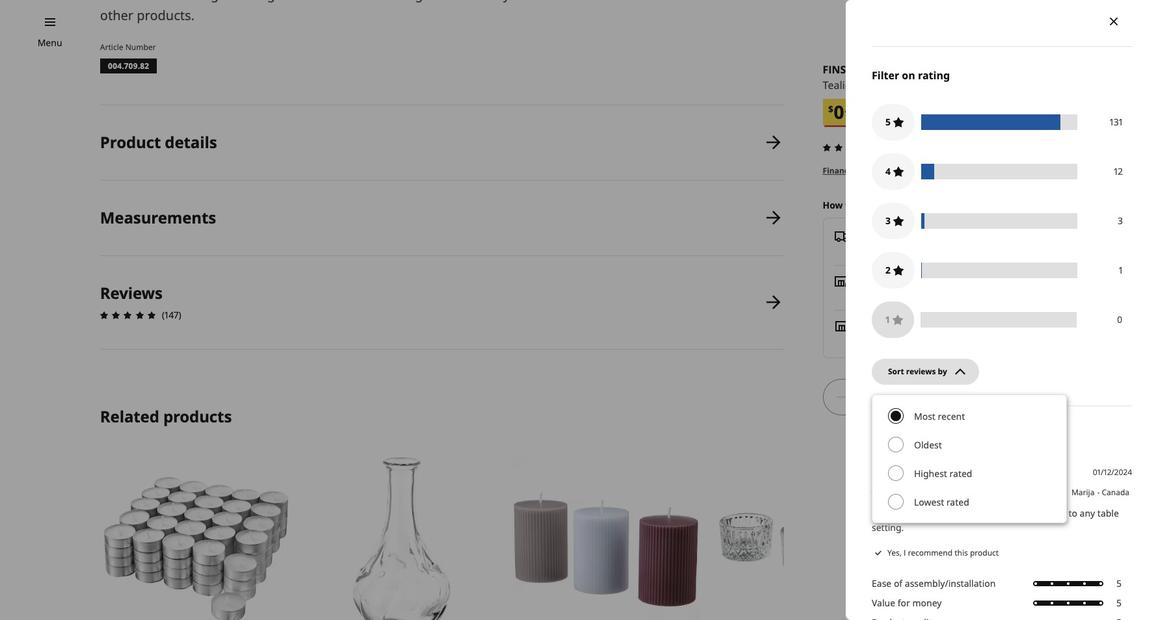 Task type: locate. For each thing, give the bounding box(es) containing it.
2 horizontal spatial and
[[974, 508, 990, 520]]

1 vertical spatial canton, mi button
[[904, 334, 950, 346]]

combine
[[581, 0, 634, 3]]

finsmak inside finsmak tealight holder, clear glass,
[[823, 62, 870, 77]]

smällspirea tealight holder, clear glass/patterned, 1 ½ " image
[[715, 455, 907, 621]]

up down 2
[[877, 289, 889, 301]]

0 vertical spatial (147)
[[885, 141, 904, 154]]

49
[[847, 103, 858, 115]]

1 vertical spatial rated
[[947, 496, 970, 509]]

at inside pick up pick up at canton, mi
[[892, 289, 900, 301]]

0 horizontal spatial review: 4.9 out of 5 stars. total reviews: 147 image
[[96, 308, 159, 323]]

3 up delivery
[[886, 215, 891, 227]]

to left get
[[846, 199, 855, 212]]

these are a great value and add extra sparkle to any table setting.
[[872, 508, 1119, 535]]

review: 4.9 out of 5 stars. total reviews: 147 image up the financing
[[819, 140, 882, 156]]

rated right the highest
[[950, 468, 973, 480]]

to for how to get it
[[846, 199, 855, 212]]

most
[[915, 410, 936, 423], [872, 422, 911, 444]]

and left add
[[974, 508, 990, 520]]

0 vertical spatial at
[[892, 289, 900, 301]]

pick up pick up at canton, mi
[[858, 275, 949, 301]]

canton, down 2 button
[[903, 289, 936, 301]]

1 horizontal spatial 0
[[1118, 313, 1123, 326]]

rated for lowest rated
[[947, 496, 970, 509]]

131
[[1110, 116, 1123, 128]]

(147) up '4'
[[885, 141, 904, 154]]

(147)
[[885, 141, 904, 154], [162, 309, 181, 321]]

finsmak tealight holder, clear glass,
[[823, 62, 958, 93]]

in store
[[858, 320, 892, 332]]

mi up by on the right of the page
[[940, 334, 950, 346]]

most left oldest
[[872, 422, 911, 444]]

most recent up oldest
[[915, 410, 965, 423]]

1 vertical spatial finsmak
[[823, 62, 870, 77]]

0
[[834, 100, 845, 124], [1118, 313, 1123, 326]]

0 vertical spatial in
[[858, 320, 867, 332]]

canton, mi button up sort reviews by button
[[904, 334, 950, 346]]

ease
[[872, 578, 892, 591]]

clear
[[901, 78, 925, 93]]

tealight
[[389, 0, 436, 3]]

rated right the great
[[947, 496, 970, 509]]

glimma unscented tealights image
[[100, 455, 292, 621]]

0 vertical spatial canton, mi button
[[903, 289, 949, 301]]

most recent
[[915, 410, 965, 423], [872, 422, 965, 444]]

pick up 'in store' at bottom right
[[858, 289, 875, 301]]

finsmak right makes
[[330, 0, 386, 3]]

1 vertical spatial 5
[[1117, 578, 1122, 591]]

extra
[[1011, 508, 1033, 520]]

review: 4.9 out of 5 stars. total reviews: 147 image down reviews
[[96, 308, 159, 323]]

1 horizontal spatial 1
[[1119, 264, 1123, 276]]

canton,
[[903, 289, 936, 301], [904, 334, 937, 346]]

rated
[[950, 468, 973, 480], [947, 496, 970, 509]]

2 in from the top
[[858, 334, 866, 346]]

1 horizontal spatial (147)
[[885, 141, 904, 154]]

financing options are available. details >
[[823, 165, 983, 177]]

1 vertical spatial in
[[858, 334, 866, 346]]

recent up oldest
[[938, 410, 965, 423]]

any
[[1080, 508, 1096, 520]]

holder
[[439, 0, 479, 3]]

up up pick up at canton, mi group on the right top
[[879, 275, 891, 287]]

1 horizontal spatial review: 4.9 out of 5 stars. total reviews: 147 image
[[819, 140, 882, 156]]

at down 2 button
[[892, 289, 900, 301]]

Quantity input value text field
[[854, 380, 872, 416]]

0 vertical spatial 1
[[1119, 264, 1123, 276]]

to for delivery to 48146 available
[[900, 230, 910, 242]]

and right use
[[554, 0, 578, 3]]

and
[[166, 0, 189, 3], [554, 0, 578, 3], [974, 508, 990, 520]]

3
[[886, 215, 891, 227], [1118, 215, 1123, 227]]

.
[[845, 103, 847, 115]]

article
[[100, 42, 123, 53]]

0 vertical spatial rated
[[950, 468, 973, 480]]

are
[[895, 165, 907, 177], [900, 508, 914, 520]]

1 3 from the left
[[886, 215, 891, 227]]

finsmak
[[330, 0, 386, 3], [823, 62, 870, 77]]

3 down 12
[[1118, 215, 1123, 227]]

0 vertical spatial mi
[[938, 289, 949, 301]]

in left store
[[858, 320, 867, 332]]

5 for ease of assembly/installation
[[1117, 578, 1122, 591]]

0 vertical spatial are
[[895, 165, 907, 177]]

rated for highest rated
[[950, 468, 973, 480]]

reviews
[[100, 282, 163, 304]]

0 vertical spatial pick
[[858, 275, 876, 287]]

0 vertical spatial finsmak
[[330, 0, 386, 3]]

to left 'bag'
[[1003, 391, 1013, 404]]

1 vertical spatial canton,
[[904, 334, 937, 346]]

mi up in stock at canton, mi
[[938, 289, 949, 301]]

2 vertical spatial 5
[[1117, 598, 1122, 610]]

(147) inside (147) "button"
[[885, 141, 904, 154]]

1 vertical spatial (147)
[[162, 309, 181, 321]]

mi
[[938, 289, 949, 301], [940, 334, 950, 346]]

recent
[[938, 410, 965, 423], [915, 422, 965, 444]]

1 horizontal spatial finsmak
[[823, 62, 870, 77]]

delivery to 48146 available
[[860, 230, 938, 257]]

1 inside button
[[886, 313, 891, 326]]

$
[[829, 103, 834, 115]]

to left any
[[1069, 508, 1078, 520]]

to for add to bag
[[1003, 391, 1013, 404]]

to inside button
[[1003, 391, 1013, 404]]

reviews heading
[[100, 282, 163, 304]]

review: 4.9 out of 5 stars. total reviews: 147 image
[[819, 140, 882, 156], [96, 308, 159, 323]]

1 vertical spatial are
[[900, 508, 914, 520]]

pick up at canton, mi group
[[858, 289, 949, 301]]

canton, inside pick up pick up at canton, mi
[[903, 289, 936, 301]]

(147) down reviews
[[162, 309, 181, 321]]

(147) button
[[819, 140, 904, 156]]

most recent up the highest
[[872, 422, 965, 444]]

0 horizontal spatial finsmak
[[330, 0, 386, 3]]

list
[[96, 105, 784, 350]]

pick left 2
[[858, 275, 876, 287]]

48146
[[912, 230, 938, 242]]

to left use
[[514, 0, 526, 3]]

timeless
[[112, 0, 163, 3]]

finsmak inside "a timeless and elegant design makes finsmak tealight holder easy to use and combine with other products."
[[330, 0, 386, 3]]

add to bag
[[983, 391, 1032, 404]]

product
[[970, 548, 999, 559]]

and up the products.
[[166, 0, 189, 3]]

design
[[242, 0, 283, 3]]

lowest
[[915, 496, 945, 509]]

are right '4'
[[895, 165, 907, 177]]

in for in stock at canton, mi
[[858, 334, 866, 346]]

>
[[978, 165, 983, 177]]

0 horizontal spatial (147)
[[162, 309, 181, 321]]

0 vertical spatial 0
[[834, 100, 845, 124]]

0 horizontal spatial 3
[[886, 215, 891, 227]]

0 horizontal spatial 0
[[834, 100, 845, 124]]

1
[[1119, 264, 1123, 276], [886, 313, 891, 326]]

01/12/2024
[[1093, 468, 1133, 479]]

1 in from the top
[[858, 320, 867, 332]]

in
[[858, 320, 867, 332], [858, 334, 866, 346]]

highest
[[915, 468, 948, 480]]

finsmak up tealight at the top right of the page
[[823, 62, 870, 77]]

related
[[100, 406, 159, 427]]

$ 0 . 49
[[829, 100, 858, 124]]

in stock at canton, mi
[[858, 334, 950, 346]]

product details heading
[[100, 132, 217, 153]]

in stock at canton, mi group
[[858, 334, 950, 346]]

1 vertical spatial 1
[[886, 313, 891, 326]]

4
[[886, 165, 891, 177]]

i
[[904, 548, 906, 559]]

how to get it
[[823, 199, 881, 212]]

product
[[100, 132, 161, 153]]

canton, mi button for in stock at
[[904, 334, 950, 346]]

to up the available at the top right of page
[[900, 230, 910, 242]]

by
[[938, 366, 948, 377]]

0 vertical spatial review: 4.9 out of 5 stars. total reviews: 147 image
[[819, 140, 882, 156]]

1 pick from the top
[[858, 275, 876, 287]]

in left stock
[[858, 334, 866, 346]]

most up oldest
[[915, 410, 936, 423]]

delivery
[[860, 230, 898, 242]]

canton, up the reviews
[[904, 334, 937, 346]]

1 vertical spatial at
[[893, 334, 901, 346]]

0 vertical spatial canton,
[[903, 289, 936, 301]]

with
[[638, 0, 664, 3]]

to inside delivery to 48146 available
[[900, 230, 910, 242]]

bag
[[1015, 391, 1032, 404]]

canton, mi button down 2 button
[[903, 289, 949, 301]]

filter on rating
[[872, 68, 950, 82]]

are left a
[[900, 508, 914, 520]]

add to bag button
[[909, 380, 1107, 416]]

sort
[[888, 366, 905, 377]]

1 vertical spatial 0
[[1118, 313, 1123, 326]]

in for in store
[[858, 320, 867, 332]]

1 horizontal spatial 3
[[1118, 215, 1123, 227]]

1 vertical spatial pick
[[858, 289, 875, 301]]

a
[[916, 508, 921, 520]]

setting.
[[872, 522, 904, 535]]

1 horizontal spatial most
[[915, 410, 936, 423]]

details
[[165, 132, 217, 153]]

0 vertical spatial 5
[[886, 116, 891, 128]]

at right stock
[[893, 334, 901, 346]]

menu button
[[38, 36, 62, 50]]

0 horizontal spatial 1
[[886, 313, 891, 326]]

at
[[892, 289, 900, 301], [893, 334, 901, 346]]

for
[[898, 598, 911, 610]]

makes
[[287, 0, 327, 3]]



Task type: vqa. For each thing, say whether or not it's contained in the screenshot.
top "IKEA"
no



Task type: describe. For each thing, give the bounding box(es) containing it.
most recent document
[[846, 0, 1159, 621]]

sort reviews by button
[[872, 359, 979, 385]]

2
[[886, 264, 891, 276]]

2 button
[[872, 252, 915, 289]]

menu
[[38, 36, 62, 49]]

filter
[[872, 68, 900, 82]]

004.709.82
[[108, 61, 149, 72]]

details
[[949, 165, 976, 177]]

related products
[[100, 406, 232, 427]]

marija - canada
[[1072, 488, 1130, 499]]

canada
[[1102, 488, 1130, 499]]

assembly/installation
[[905, 578, 996, 591]]

oldest
[[915, 439, 942, 451]]

3 button
[[872, 203, 915, 239]]

measurements heading
[[100, 207, 216, 228]]

viljestark vase, clear glass, 6 ¾ " image
[[305, 455, 497, 621]]

a
[[100, 0, 108, 3]]

lovely
[[872, 466, 901, 479]]

list containing product details
[[96, 105, 784, 350]]

products.
[[137, 7, 195, 24]]

review: 4.9 out of 5 stars. total reviews: 147 image inside (147) "button"
[[819, 140, 882, 156]]

most recent dialog
[[846, 0, 1159, 621]]

product details
[[100, 132, 217, 153]]

financing
[[823, 165, 861, 177]]

value for money
[[872, 598, 942, 610]]

this
[[955, 548, 968, 559]]

of
[[894, 578, 903, 591]]

other
[[100, 7, 133, 24]]

yes, i recommend this product
[[888, 548, 999, 559]]

holder,
[[865, 78, 899, 93]]

store
[[869, 320, 892, 332]]

to inside "a timeless and elegant design makes finsmak tealight holder easy to use and combine with other products."
[[514, 0, 526, 3]]

1 horizontal spatial and
[[554, 0, 578, 3]]

5 button
[[872, 104, 915, 140]]

5 for value for money
[[1117, 598, 1122, 610]]

article number
[[100, 42, 156, 53]]

0 horizontal spatial most
[[872, 422, 911, 444]]

how
[[823, 199, 843, 212]]

add
[[993, 508, 1009, 520]]

ease of assembly/installation
[[872, 578, 996, 591]]

options
[[863, 165, 893, 177]]

and inside these are a great value and add extra sparkle to any table setting.
[[974, 508, 990, 520]]

products
[[163, 406, 232, 427]]

sparkle
[[1035, 508, 1067, 520]]

glass,
[[928, 78, 956, 93]]

money
[[913, 598, 942, 610]]

table
[[1098, 508, 1119, 520]]

kopparlönn scented pillar candle, almond & cherry/mixed colors, 30 hr image
[[510, 455, 702, 621]]

recommend
[[908, 548, 953, 559]]

1 vertical spatial review: 4.9 out of 5 stars. total reviews: 147 image
[[96, 308, 159, 323]]

1 button
[[872, 302, 915, 338]]

sort reviews by
[[888, 366, 948, 377]]

value
[[949, 508, 972, 520]]

stock
[[868, 334, 891, 346]]

add
[[983, 391, 1001, 404]]

to inside these are a great value and add extra sparkle to any table setting.
[[1069, 508, 1078, 520]]

a timeless and elegant design makes finsmak tealight holder easy to use and combine with other products.
[[100, 0, 664, 24]]

2 pick from the top
[[858, 289, 875, 301]]

recent up highest rated
[[915, 422, 965, 444]]

are inside financing options are available. details > button
[[895, 165, 907, 177]]

use
[[529, 0, 551, 3]]

1 vertical spatial up
[[877, 289, 889, 301]]

rating
[[918, 68, 950, 82]]

0 horizontal spatial and
[[166, 0, 189, 3]]

12
[[1114, 165, 1124, 177]]

easy
[[483, 0, 510, 3]]

number
[[125, 42, 156, 53]]

these
[[872, 508, 898, 520]]

2 3 from the left
[[1118, 215, 1123, 227]]

get
[[857, 199, 872, 212]]

on
[[902, 68, 916, 82]]

4 button
[[872, 153, 915, 190]]

it
[[875, 199, 881, 212]]

0 inside 'most recent' 'document'
[[1118, 313, 1123, 326]]

0 vertical spatial up
[[879, 275, 891, 287]]

mi inside pick up pick up at canton, mi
[[938, 289, 949, 301]]

value
[[872, 598, 896, 610]]

3 inside 3 button
[[886, 215, 891, 227]]

reviews
[[907, 366, 936, 377]]

are inside these are a great value and add extra sparkle to any table setting.
[[900, 508, 914, 520]]

1 vertical spatial mi
[[940, 334, 950, 346]]

canton, mi button for pick up at
[[903, 289, 949, 301]]

lowest rated
[[915, 496, 970, 509]]

marija
[[1072, 488, 1095, 499]]

5 inside button
[[886, 116, 891, 128]]

yes,
[[888, 548, 902, 559]]

elegant
[[193, 0, 239, 3]]

available.
[[909, 165, 947, 177]]

-
[[1098, 488, 1100, 499]]

measurements button
[[100, 181, 784, 256]]

available
[[873, 244, 912, 257]]

measurements
[[100, 207, 216, 228]]

tealight
[[823, 78, 862, 93]]



